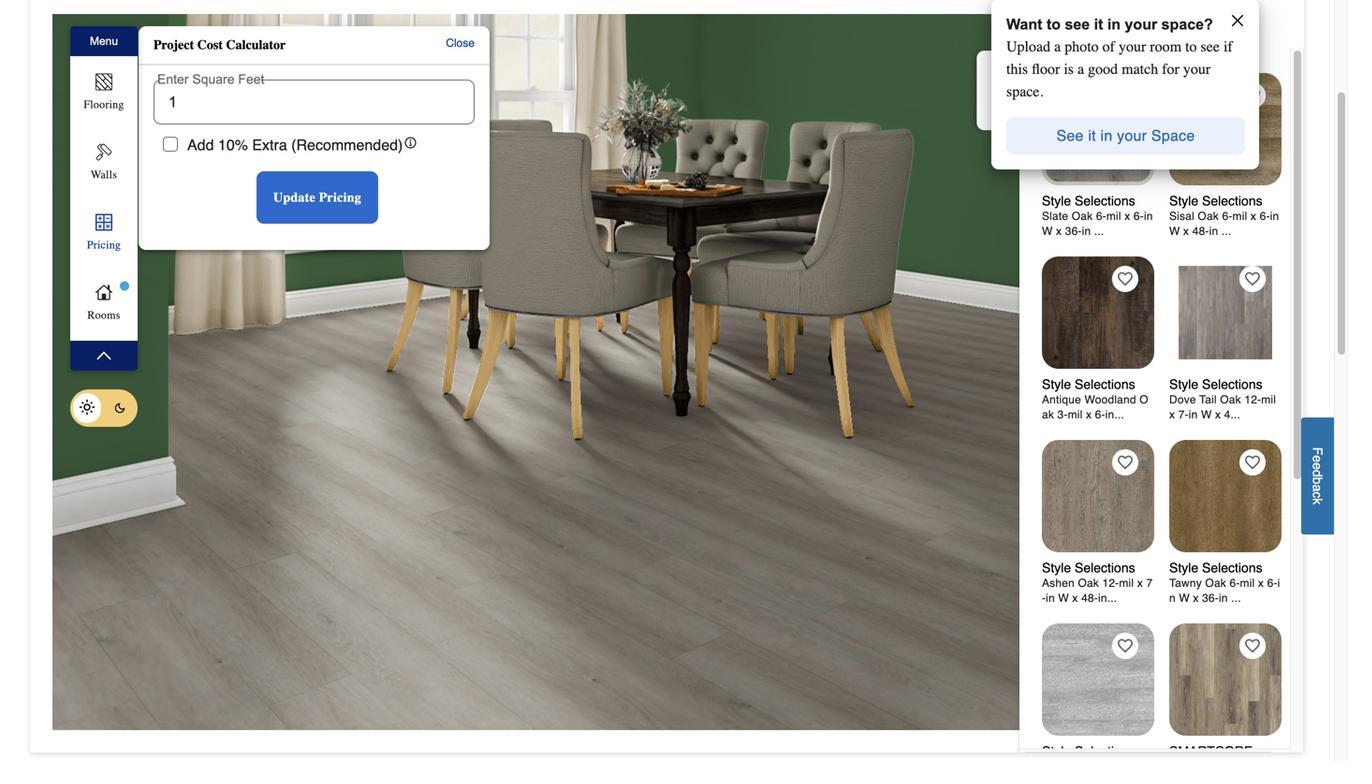 Task type: vqa. For each thing, say whether or not it's contained in the screenshot.
1st uploaded image
no



Task type: locate. For each thing, give the bounding box(es) containing it.
i down 'chevron down' image
[[1263, 131, 1280, 135]]

is
[[1064, 60, 1074, 78]]

it
[[1094, 16, 1104, 33], [1089, 127, 1096, 144]]

e
[[991, 114, 1008, 122], [1311, 455, 1326, 463], [1311, 463, 1326, 470]]

0 vertical spatial pricing
[[319, 190, 361, 205]]

close
[[446, 37, 475, 50]]

l down this
[[991, 91, 1008, 96]]

it right see
[[1089, 127, 1096, 144]]

match
[[1122, 60, 1159, 78]]

selections inside button
[[1075, 744, 1136, 759]]

oak right ashen
[[1078, 577, 1099, 590]]

info outlined image
[[403, 135, 418, 150]]

48- inside style selections sisal oak 6-mil x 6-in w x 48-in ...
[[1193, 225, 1210, 238]]

mil inside style selections tawny oak 6-mil x 6-i n w x 36-in ...
[[1240, 577, 1255, 590]]

pricing
[[319, 190, 361, 205], [87, 238, 121, 251]]

w down tail
[[1201, 408, 1212, 421]]

this
[[1007, 60, 1028, 78]]

heart outline image down style selections slate oak 6-mil x 6-in w x 36-in ...
[[1118, 272, 1133, 287]]

w down ashen
[[1059, 592, 1069, 605]]

12- inside style selections ashen oak 12-mil x 7 -in w x 48-in...
[[1103, 577, 1119, 590]]

want to see it in your space?
[[1007, 16, 1213, 33]]

to
[[1047, 16, 1061, 33], [1186, 38, 1197, 55]]

1 horizontal spatial to
[[1186, 38, 1197, 55]]

0 vertical spatial close image
[[1231, 13, 1246, 28]]

i down s
[[1263, 148, 1280, 153]]

style inside style selections ashen oak 12-mil x 7 -in w x 48-in...
[[1042, 560, 1071, 575]]

style inside style selections tawny oak 6-mil x 6-i n w x 36-in ...
[[1170, 560, 1199, 575]]

mil right slate
[[1107, 210, 1122, 223]]

... for style selections sisal oak 6-mil x 6-in w x 48-in ...
[[1222, 225, 1232, 238]]

oak for style selections tawny oak 6-mil x 6-i n w x 36-in ...
[[1206, 577, 1227, 590]]

selections inside style selections sisal oak 6-mil x 6-in w x 48-in ...
[[1202, 193, 1263, 208]]

in inside style selections ashen oak 12-mil x 7 -in w x 48-in...
[[1046, 592, 1055, 605]]

tile image
[[1042, 73, 1155, 185], [1170, 73, 1282, 185], [1042, 257, 1155, 369], [1170, 257, 1282, 369], [1042, 440, 1155, 553], [1170, 440, 1282, 553], [1042, 624, 1155, 736], [1170, 624, 1282, 736]]

selections inside style selections ashen oak 12-mil x 7 -in w x 48-in...
[[1075, 560, 1136, 575]]

flooring button
[[73, 66, 135, 121]]

smartcore
[[1170, 744, 1253, 759]]

f inside s i m i l a r f l o o r s
[[1241, 123, 1257, 132]]

6-
[[1096, 210, 1107, 223], [1134, 210, 1144, 223], [1223, 210, 1233, 223], [1260, 210, 1270, 223], [1095, 408, 1106, 421], [1230, 577, 1240, 590], [1268, 577, 1278, 590]]

0 vertical spatial see
[[1065, 16, 1090, 33]]

1 see it in your space button from the left
[[1007, 110, 1246, 162]]

style selections tawny oak 6-mil x 6-i n w x 36-in ...
[[1170, 560, 1281, 605]]

2 vertical spatial i
[[1278, 577, 1281, 590]]

close button
[[446, 36, 475, 54]]

w
[[1042, 225, 1053, 238], [1170, 225, 1180, 238], [1201, 408, 1212, 421], [1059, 592, 1069, 605], [1179, 592, 1190, 605]]

oak inside style selections sisal oak 6-mil x 6-in w x 48-in ...
[[1198, 210, 1219, 223]]

1 vertical spatial see
[[1201, 38, 1220, 55]]

k
[[1311, 498, 1326, 505]]

a up k
[[1311, 484, 1326, 492]]

w inside style selections ashen oak 12-mil x 7 -in w x 48-in...
[[1059, 592, 1069, 605]]

close image
[[1231, 13, 1246, 28], [992, 58, 1007, 73]]

mil right tail
[[1262, 393, 1276, 406]]

... inside style selections tawny oak 6-mil x 6-i n w x 36-in ...
[[1232, 592, 1242, 605]]

style selections slate oak 6-mil x 6-in w x 36-in ...
[[1042, 193, 1153, 238]]

slate
[[1042, 210, 1069, 223]]

style selections dove tail oak 12-mil x 7-in w x 4...
[[1170, 377, 1276, 421]]

0 vertical spatial 48-
[[1193, 225, 1210, 238]]

oak inside style selections ashen oak 12-mil x 7 -in w x 48-in...
[[1078, 577, 1099, 590]]

style inside button
[[1042, 744, 1071, 759]]

want
[[1007, 16, 1043, 33]]

selections inside style selections antique woodland o ak 3-mil x 6-in...
[[1075, 377, 1136, 392]]

upload
[[1007, 38, 1051, 55]]

style for style selections tawny oak 6-mil x 6-i n w x 36-in ...
[[1170, 560, 1199, 575]]

1 vertical spatial in...
[[1098, 592, 1117, 605]]

style selections ashen oak 12-mil x 7 -in w x 48-in...
[[1042, 560, 1153, 605]]

w inside style selections tawny oak 6-mil x 6-i n w x 36-in ...
[[1179, 592, 1190, 605]]

1 vertical spatial l
[[1241, 132, 1257, 136]]

0 horizontal spatial l
[[991, 91, 1008, 96]]

style for style selections slate oak 6-mil x 6-in w x 36-in ...
[[1042, 193, 1071, 208]]

of
[[1103, 38, 1115, 55]]

selections inside style selections tawny oak 6-mil x 6-i n w x 36-in ...
[[1202, 560, 1263, 575]]

a
[[1055, 38, 1061, 55], [1078, 60, 1085, 78], [1263, 157, 1280, 166], [1311, 484, 1326, 492]]

see it in your space button
[[1007, 110, 1246, 162], [1042, 110, 1210, 162]]

pricing button
[[73, 206, 135, 261]]

add
[[187, 136, 214, 154]]

... inside style selections slate oak 6-mil x 6-in w x 36-in ...
[[1095, 225, 1104, 238]]

pricing right update
[[319, 190, 361, 205]]

e down c
[[991, 114, 1008, 122]]

4...
[[1225, 408, 1241, 421]]

s
[[1263, 120, 1280, 131]]

style inside style selections dove tail oak 12-mil x 7-in w x 4...
[[1170, 377, 1199, 392]]

0 horizontal spatial 36-
[[1065, 225, 1082, 238]]

s inside s i m i l a r f l o o r s
[[1241, 161, 1257, 170]]

None number field
[[154, 91, 475, 113]]

1 horizontal spatial f
[[1311, 447, 1326, 455]]

selections for style selections tawny oak 6-mil x 6-i n w x 36-in ...
[[1202, 560, 1263, 575]]

mil left 7
[[1119, 577, 1134, 590]]

a down m
[[1263, 157, 1280, 166]]

selections
[[1075, 193, 1136, 208], [1202, 193, 1263, 208], [1075, 377, 1136, 392], [1202, 377, 1263, 392], [1075, 560, 1136, 575], [1202, 560, 1263, 575], [1075, 744, 1136, 759]]

a right is
[[1078, 60, 1085, 78]]

r down m
[[1263, 166, 1280, 172]]

o
[[991, 96, 1008, 105], [1241, 136, 1257, 146], [1241, 146, 1257, 155]]

a left the photo at the top
[[1055, 38, 1061, 55]]

1 horizontal spatial r
[[1263, 166, 1280, 172]]

2 horizontal spatial l
[[1263, 153, 1280, 157]]

style
[[1042, 193, 1071, 208], [1170, 193, 1199, 208], [1042, 377, 1071, 392], [1170, 377, 1199, 392], [1042, 560, 1071, 575], [1170, 560, 1199, 575], [1042, 744, 1071, 759]]

1 vertical spatial to
[[1186, 38, 1197, 55]]

... inside style selections sisal oak 6-mil x 6-in w x 48-in ...
[[1222, 225, 1232, 238]]

w down slate
[[1042, 225, 1053, 238]]

ashen
[[1042, 577, 1075, 590]]

your left space
[[1117, 127, 1147, 144]]

oak
[[1072, 210, 1093, 223], [1198, 210, 1219, 223], [1220, 393, 1242, 406], [1078, 577, 1099, 590], [1206, 577, 1227, 590]]

0 horizontal spatial f
[[1241, 123, 1257, 132]]

1 vertical spatial 36-
[[1203, 592, 1219, 605]]

it up the of
[[1094, 16, 1104, 33]]

0 horizontal spatial to
[[1047, 16, 1061, 33]]

mil inside style selections slate oak 6-mil x 6-in w x 36-in ...
[[1107, 210, 1122, 223]]

1 vertical spatial pricing
[[87, 238, 121, 251]]

selections inside style selections slate oak 6-mil x 6-in w x 36-in ...
[[1075, 193, 1136, 208]]

48- right the -
[[1082, 592, 1098, 605]]

project
[[154, 37, 194, 52]]

heart outline image inside style selections button
[[1118, 639, 1133, 654]]

mil inside style selections dove tail oak 12-mil x 7-in w x 4...
[[1262, 393, 1276, 406]]

mil right tawny
[[1240, 577, 1255, 590]]

0 vertical spatial 36-
[[1065, 225, 1082, 238]]

1 vertical spatial i
[[1263, 148, 1280, 153]]

walls button
[[73, 136, 135, 191]]

style selections button
[[1035, 613, 1162, 761]]

dove
[[1170, 393, 1197, 406]]

close image up if
[[1231, 13, 1246, 28]]

1 horizontal spatial pricing
[[319, 190, 361, 205]]

s inside "button"
[[991, 105, 1008, 114]]

36- down slate
[[1065, 225, 1082, 238]]

0 horizontal spatial 12-
[[1103, 577, 1119, 590]]

to down floors
[[1186, 38, 1197, 55]]

tawny
[[1170, 577, 1202, 590]]

0 vertical spatial i
[[1263, 131, 1280, 135]]

o inside "button"
[[991, 96, 1008, 105]]

style inside style selections antique woodland o ak 3-mil x 6-in...
[[1042, 377, 1071, 392]]

style inside style selections slate oak 6-mil x 6-in w x 36-in ...
[[1042, 193, 1071, 208]]

heart outline image for style selections dove tail oak 12-mil x 7-in w x 4...
[[1245, 272, 1260, 287]]

12- left 7
[[1103, 577, 1119, 590]]

0 vertical spatial 12-
[[1245, 393, 1262, 406]]

l down m
[[1263, 153, 1280, 157]]

l
[[991, 91, 1008, 96], [1241, 132, 1257, 136], [1263, 153, 1280, 157]]

rooms button
[[73, 276, 135, 332]]

1 horizontal spatial s
[[1241, 161, 1257, 170]]

in... down "woodland"
[[1106, 408, 1125, 421]]

0 horizontal spatial s
[[991, 105, 1008, 114]]

36- right n
[[1203, 592, 1219, 605]]

s
[[991, 105, 1008, 114], [1241, 161, 1257, 170]]

mil inside style selections ashen oak 12-mil x 7 -in w x 48-in...
[[1119, 577, 1134, 590]]

x right 3-
[[1086, 408, 1092, 421]]

48- down sisal
[[1193, 225, 1210, 238]]

style for style selections ashen oak 12-mil x 7 -in w x 48-in...
[[1042, 560, 1071, 575]]

antique
[[1042, 393, 1082, 406]]

cost
[[197, 37, 223, 52]]

flooring image
[[93, 71, 115, 93]]

mil for style selections slate oak 6-mil x 6-in w x 36-in ...
[[1107, 210, 1122, 223]]

pricing down estimators icon
[[87, 238, 121, 251]]

w inside style selections dove tail oak 12-mil x 7-in w x 4...
[[1201, 408, 1212, 421]]

oak right sisal
[[1198, 210, 1219, 223]]

heart outline image for style selections ashen oak 12-mil x 7 -in w x 48-in...
[[1118, 455, 1133, 470]]

heart outline image
[[1118, 272, 1133, 287], [1245, 272, 1260, 287], [1118, 455, 1133, 470], [1118, 639, 1133, 654], [1245, 639, 1260, 654]]

1 horizontal spatial see
[[1201, 38, 1220, 55]]

1 vertical spatial 12-
[[1103, 577, 1119, 590]]

heart outline image down style selections ashen oak 12-mil x 7 -in w x 48-in...
[[1118, 639, 1133, 654]]

f e e d b a c k
[[1311, 447, 1326, 505]]

oak for style selections slate oak 6-mil x 6-in w x 36-in ...
[[1072, 210, 1093, 223]]

x down sisal
[[1184, 225, 1190, 238]]

see up the photo at the top
[[1065, 16, 1090, 33]]

to inside upload a photo of your room to see if this floor is a good match for your space.
[[1186, 38, 1197, 55]]

oak inside style selections slate oak 6-mil x 6-in w x 36-in ...
[[1072, 210, 1093, 223]]

close image up c
[[992, 58, 1007, 73]]

2 vertical spatial l
[[1263, 153, 1280, 157]]

1 horizontal spatial 48-
[[1193, 225, 1210, 238]]

see left if
[[1201, 38, 1220, 55]]

1 vertical spatial 48-
[[1082, 592, 1098, 605]]

48-
[[1193, 225, 1210, 238], [1082, 592, 1098, 605]]

r up style selections sisal oak 6-mil x 6-in w x 48-in ...
[[1241, 155, 1257, 161]]

heart outline image down "woodland"
[[1118, 455, 1133, 470]]

mil
[[1107, 210, 1122, 223], [1233, 210, 1248, 223], [1262, 393, 1276, 406], [1068, 408, 1083, 421], [1119, 577, 1134, 590], [1240, 577, 1255, 590]]

o
[[1140, 393, 1149, 406]]

1 vertical spatial it
[[1089, 127, 1096, 144]]

selections inside style selections dove tail oak 12-mil x 7-in w x 4...
[[1202, 377, 1263, 392]]

...
[[1095, 225, 1104, 238], [1222, 225, 1232, 238], [1232, 592, 1242, 605]]

mil inside style selections sisal oak 6-mil x 6-in w x 48-in ...
[[1233, 210, 1248, 223]]

mil right sisal
[[1233, 210, 1248, 223]]

0 vertical spatial s
[[991, 105, 1008, 114]]

12- right tail
[[1245, 393, 1262, 406]]

walls
[[91, 168, 117, 181]]

sisal
[[1170, 210, 1195, 223]]

x down ashen
[[1073, 592, 1078, 605]]

in inside style selections dove tail oak 12-mil x 7-in w x 4...
[[1189, 408, 1198, 421]]

f
[[1241, 123, 1257, 132], [1311, 447, 1326, 455]]

l left m
[[1241, 132, 1257, 136]]

oak inside style selections tawny oak 6-mil x 6-i n w x 36-in ...
[[1206, 577, 1227, 590]]

0 horizontal spatial close image
[[992, 58, 1007, 73]]

oak right slate
[[1072, 210, 1093, 223]]

0 vertical spatial f
[[1241, 123, 1257, 132]]

oak up '4...' on the bottom
[[1220, 393, 1242, 406]]

f left s
[[1241, 123, 1257, 132]]

0 vertical spatial r
[[1241, 155, 1257, 161]]

oak inside style selections dove tail oak 12-mil x 7-in w x 4...
[[1220, 393, 1242, 406]]

1 vertical spatial s
[[1241, 161, 1257, 170]]

similar
[[1118, 18, 1162, 32]]

1 horizontal spatial 12-
[[1245, 393, 1262, 406]]

0 vertical spatial in...
[[1106, 408, 1125, 421]]

x
[[1125, 210, 1131, 223], [1251, 210, 1257, 223], [1056, 225, 1062, 238], [1184, 225, 1190, 238], [1086, 408, 1092, 421], [1170, 408, 1175, 421], [1215, 408, 1221, 421], [1138, 577, 1143, 590], [1259, 577, 1264, 590], [1073, 592, 1078, 605], [1193, 592, 1199, 605]]

your
[[1125, 16, 1158, 33], [1119, 38, 1147, 55], [1184, 60, 1211, 78], [1117, 127, 1147, 144]]

0 horizontal spatial 48-
[[1082, 592, 1098, 605]]

oak right tawny
[[1206, 577, 1227, 590]]

c l o s e
[[991, 80, 1008, 122]]

in...
[[1106, 408, 1125, 421], [1098, 592, 1117, 605]]

w right n
[[1179, 592, 1190, 605]]

flooring
[[84, 98, 124, 111]]

i right tawny
[[1278, 577, 1281, 590]]

in... right the -
[[1098, 592, 1117, 605]]

1 vertical spatial close image
[[992, 58, 1007, 73]]

1 vertical spatial f
[[1311, 447, 1326, 455]]

f up d
[[1311, 447, 1326, 455]]

10%
[[218, 136, 248, 154]]

mil for style selections ashen oak 12-mil x 7 -in w x 48-in...
[[1119, 577, 1134, 590]]

upload a photo of your room to see if this floor is a good match for your space.
[[1007, 38, 1233, 100]]

s down c
[[991, 105, 1008, 114]]

0 vertical spatial l
[[991, 91, 1008, 96]]

your down similar
[[1119, 38, 1147, 55]]

pricing inside the pricing 'button'
[[87, 238, 121, 251]]

to right 'want'
[[1047, 16, 1061, 33]]

w down sisal
[[1170, 225, 1180, 238]]

style selections
[[1042, 744, 1136, 759]]

s up style selections sisal oak 6-mil x 6-in w x 48-in ...
[[1241, 161, 1257, 170]]

36- inside style selections slate oak 6-mil x 6-in w x 36-in ...
[[1065, 225, 1082, 238]]

x left 7-
[[1170, 408, 1175, 421]]

style inside style selections sisal oak 6-mil x 6-in w x 48-in ...
[[1170, 193, 1199, 208]]

mil down "antique"
[[1068, 408, 1083, 421]]

2 see it in your space button from the left
[[1042, 110, 1210, 162]]

r
[[1241, 155, 1257, 161], [1263, 166, 1280, 172]]

smartcore button
[[1162, 613, 1290, 761]]

floor
[[1032, 60, 1060, 78]]

0 horizontal spatial r
[[1241, 155, 1257, 161]]

heart outline image down style selections tawny oak 6-mil x 6-i n w x 36-in ...
[[1245, 639, 1260, 654]]

selections for style selections sisal oak 6-mil x 6-in w x 48-in ...
[[1202, 193, 1263, 208]]

0 horizontal spatial pricing
[[87, 238, 121, 251]]

x left sisal
[[1125, 210, 1131, 223]]

selections for style selections slate oak 6-mil x 6-in w x 36-in ...
[[1075, 193, 1136, 208]]

i
[[1263, 131, 1280, 135], [1263, 148, 1280, 153], [1278, 577, 1281, 590]]

style for style selections
[[1042, 744, 1071, 759]]

heart outline image down style selections sisal oak 6-mil x 6-in w x 48-in ...
[[1245, 272, 1260, 287]]

w for style selections ashen oak 12-mil x 7 -in w x 48-in...
[[1059, 592, 1069, 605]]

1 horizontal spatial 36-
[[1203, 592, 1219, 605]]

in
[[1108, 16, 1121, 33], [1101, 127, 1113, 144], [1144, 210, 1153, 223], [1270, 210, 1280, 223], [1082, 225, 1091, 238], [1210, 225, 1219, 238], [1189, 408, 1198, 421], [1046, 592, 1055, 605], [1219, 592, 1228, 605]]



Task type: describe. For each thing, give the bounding box(es) containing it.
in inside the see it in your space button
[[1101, 127, 1113, 144]]

tile image inside smartcore button
[[1170, 624, 1282, 736]]

oak for style selections ashen oak 12-mil x 7 -in w x 48-in...
[[1078, 577, 1099, 590]]

1 horizontal spatial l
[[1241, 132, 1257, 136]]

x right tawny
[[1259, 577, 1264, 590]]

tile image inside style selections button
[[1042, 624, 1155, 736]]

update pricing button
[[257, 171, 378, 224]]

selections for style selections antique woodland o ak 3-mil x 6-in...
[[1075, 377, 1136, 392]]

x down slate
[[1056, 225, 1062, 238]]

0 horizontal spatial see
[[1065, 16, 1090, 33]]

update pricing
[[273, 190, 361, 205]]

0 vertical spatial it
[[1094, 16, 1104, 33]]

48- inside style selections ashen oak 12-mil x 7 -in w x 48-in...
[[1082, 592, 1098, 605]]

i inside style selections tawny oak 6-mil x 6-i n w x 36-in ...
[[1278, 577, 1281, 590]]

room
[[1150, 38, 1182, 55]]

e up b
[[1311, 463, 1326, 470]]

space
[[1152, 127, 1195, 144]]

b
[[1311, 477, 1326, 484]]

1 vertical spatial r
[[1263, 166, 1280, 172]]

chevron down image
[[1253, 72, 1268, 87]]

x inside style selections antique woodland o ak 3-mil x 6-in...
[[1086, 408, 1092, 421]]

3-
[[1058, 408, 1068, 421]]

ak
[[1042, 408, 1055, 421]]

estimators image
[[93, 211, 115, 234]]

-
[[1042, 592, 1046, 605]]

m
[[1263, 135, 1280, 148]]

tail
[[1200, 393, 1217, 406]]

d
[[1311, 470, 1326, 477]]

space?
[[1162, 16, 1213, 33]]

style for style selections antique woodland o ak 3-mil x 6-in...
[[1042, 377, 1071, 392]]

good
[[1088, 60, 1118, 78]]

mil for style selections sisal oak 6-mil x 6-in w x 48-in ...
[[1233, 210, 1248, 223]]

style for style selections sisal oak 6-mil x 6-in w x 48-in ...
[[1170, 193, 1199, 208]]

c l o s e button
[[977, 50, 1022, 130]]

w inside style selections sisal oak 6-mil x 6-in w x 48-in ...
[[1170, 225, 1180, 238]]

selections for style selections ashen oak 12-mil x 7 -in w x 48-in...
[[1075, 560, 1136, 575]]

your right 'for'
[[1184, 60, 1211, 78]]

... for style selections slate oak 6-mil x 6-in w x 36-in ...
[[1095, 225, 1104, 238]]

s i m i l a r f l o o r s
[[1241, 120, 1280, 172]]

style selections antique woodland o ak 3-mil x 6-in...
[[1042, 377, 1149, 421]]

see inside upload a photo of your room to see if this floor is a good match for your space.
[[1201, 38, 1220, 55]]

space.
[[1007, 83, 1044, 100]]

mil inside style selections antique woodland o ak 3-mil x 6-in...
[[1068, 408, 1083, 421]]

home outlined image
[[93, 281, 115, 304]]

paint image
[[93, 141, 115, 163]]

1 horizontal spatial close image
[[1231, 13, 1246, 28]]

selections for style selections dove tail oak 12-mil x 7-in w x 4...
[[1202, 377, 1263, 392]]

36- inside style selections tawny oak 6-mil x 6-i n w x 36-in ...
[[1203, 592, 1219, 605]]

floors
[[1166, 18, 1206, 32]]

similar floors
[[1118, 18, 1206, 32]]

oak for style selections sisal oak 6-mil x 6-in w x 48-in ...
[[1198, 210, 1219, 223]]

it inside the see it in your space button
[[1089, 127, 1096, 144]]

(recommended)
[[291, 136, 403, 154]]

6- inside style selections antique woodland o ak 3-mil x 6-in...
[[1095, 408, 1106, 421]]

s i m i l a r f l o o r s button
[[1237, 64, 1284, 206]]

for
[[1162, 60, 1180, 78]]

e up d
[[1311, 455, 1326, 463]]

x down s i m i l a r f l o o r s
[[1251, 210, 1257, 223]]

your up room
[[1125, 16, 1158, 33]]

menu
[[90, 35, 118, 47]]

chevron up image
[[95, 346, 113, 365]]

see
[[1057, 127, 1084, 144]]

close image inside c l o s e "button"
[[992, 58, 1007, 73]]

heart outline image for style selections antique woodland o ak 3-mil x 6-in...
[[1118, 272, 1133, 287]]

heart outline image inside smartcore button
[[1245, 639, 1260, 654]]

a inside s i m i l a r f l o o r s
[[1263, 157, 1280, 166]]

photo
[[1065, 38, 1099, 55]]

7
[[1147, 577, 1153, 590]]

w for style selections dove tail oak 12-mil x 7-in w x 4...
[[1201, 408, 1212, 421]]

rooms
[[87, 309, 120, 322]]

x down tawny
[[1193, 592, 1199, 605]]

w for style selections tawny oak 6-mil x 6-i n w x 36-in ...
[[1179, 592, 1190, 605]]

in... inside style selections ashen oak 12-mil x 7 -in w x 48-in...
[[1098, 592, 1117, 605]]

calculator
[[226, 37, 286, 52]]

update
[[273, 190, 316, 205]]

0 vertical spatial to
[[1047, 16, 1061, 33]]

n
[[1170, 592, 1176, 605]]

pricing inside update pricing button
[[319, 190, 361, 205]]

if
[[1224, 38, 1233, 55]]

mil for style selections tawny oak 6-mil x 6-i n w x 36-in ...
[[1240, 577, 1255, 590]]

heart outline image
[[1245, 455, 1260, 470]]

x left 7
[[1138, 577, 1143, 590]]

e inside "button"
[[991, 114, 1008, 122]]

add 10% extra (recommended)
[[187, 136, 403, 154]]

12- inside style selections dove tail oak 12-mil x 7-in w x 4...
[[1245, 393, 1262, 406]]

extra
[[252, 136, 287, 154]]

w inside style selections slate oak 6-mil x 6-in w x 36-in ...
[[1042, 225, 1053, 238]]

see it in your space
[[1057, 127, 1195, 144]]

x left '4...' on the bottom
[[1215, 408, 1221, 421]]

l inside "button"
[[991, 91, 1008, 96]]

woodland
[[1085, 393, 1137, 406]]

style for style selections dove tail oak 12-mil x 7-in w x 4...
[[1170, 377, 1199, 392]]

project cost calculator
[[154, 37, 286, 52]]

your inside the see it in your space button
[[1117, 127, 1147, 144]]

c
[[1311, 492, 1326, 498]]

selections for style selections
[[1075, 744, 1136, 759]]

c
[[991, 80, 1008, 91]]

style selections sisal oak 6-mil x 6-in w x 48-in ...
[[1170, 193, 1280, 238]]

f e e d b a c k button
[[1302, 418, 1334, 535]]

7-
[[1179, 408, 1189, 421]]

in... inside style selections antique woodland o ak 3-mil x 6-in...
[[1106, 408, 1125, 421]]

in inside style selections tawny oak 6-mil x 6-i n w x 36-in ...
[[1219, 592, 1228, 605]]



